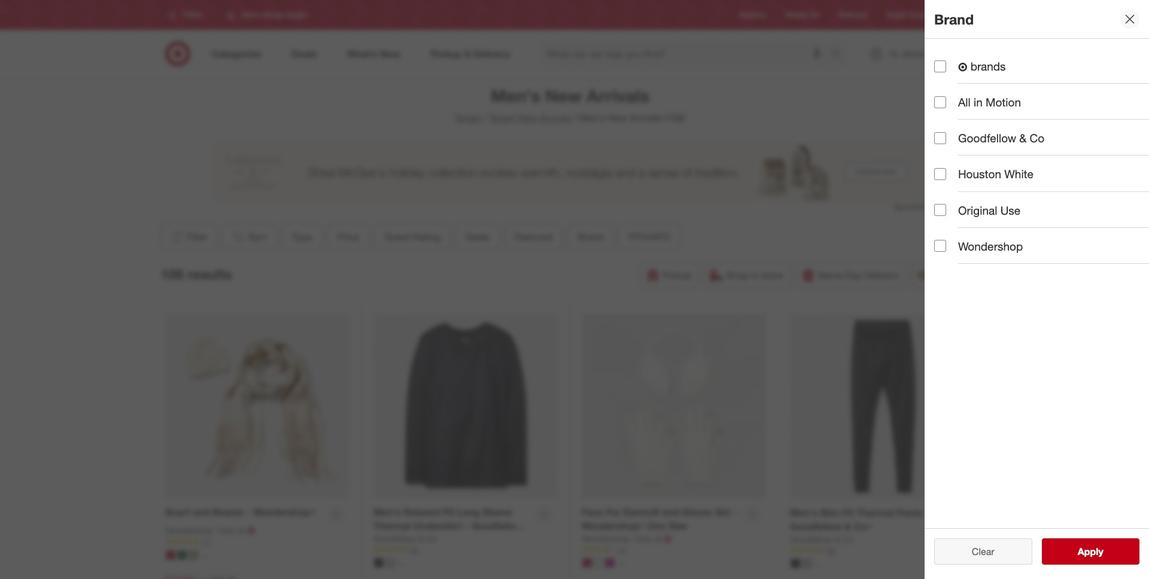 Task type: locate. For each thing, give the bounding box(es) containing it.
0 horizontal spatial goodfellow & co link
[[373, 533, 437, 545]]

thermal left pants
[[857, 507, 894, 519]]

brand
[[934, 11, 974, 27], [578, 231, 603, 243]]

0 horizontal spatial only
[[218, 525, 235, 536]]

guest rating button
[[374, 224, 450, 250]]

co™ inside men's relaxed fit long sleeve thermal undershirt - goodfellow & co™
[[383, 534, 401, 546]]

find stores
[[945, 10, 982, 19]]

guest rating
[[384, 231, 440, 243]]

men's
[[491, 85, 540, 107], [579, 112, 605, 124], [373, 506, 401, 518], [790, 507, 817, 519]]

0 horizontal spatial fit
[[443, 506, 454, 518]]

1 horizontal spatial fit
[[843, 507, 854, 519]]

wondershop up 11
[[165, 525, 213, 536]]

men's for relaxed
[[373, 506, 401, 518]]

wondershop down "original use"
[[958, 239, 1023, 253]]

scarf and beanie - wondershop™ image
[[165, 315, 350, 499], [165, 315, 350, 499]]

use
[[1001, 203, 1021, 217]]

1 horizontal spatial brand
[[934, 11, 974, 27]]

0 horizontal spatial new
[[518, 112, 537, 124]]

new
[[545, 85, 582, 107], [518, 112, 537, 124], [608, 112, 627, 124]]

1 horizontal spatial wondershop link
[[582, 533, 633, 545]]

2 and from the left
[[662, 506, 679, 518]]

goodfellow & co up 33
[[790, 534, 854, 544]]

1 horizontal spatial target
[[489, 112, 515, 124]]

wondershop only at ¬ up 11
[[165, 525, 255, 537]]

0 vertical spatial in
[[974, 95, 983, 109]]

apply
[[1078, 546, 1104, 558]]

relaxed
[[404, 506, 440, 518]]

brand inside dialog
[[934, 11, 974, 27]]

& up white
[[1020, 131, 1027, 145]]

in inside brand dialog
[[974, 95, 983, 109]]

target circle
[[886, 10, 926, 19]]

fit up the "undershirt"
[[443, 506, 454, 518]]

co down the "undershirt"
[[426, 534, 437, 544]]

fpo/apo
[[628, 231, 670, 243]]

wondershop
[[958, 239, 1023, 253], [165, 525, 213, 536], [582, 534, 630, 544]]

1 vertical spatial wondershop™
[[582, 520, 644, 532]]

at down scarf and beanie - wondershop™ link
[[238, 525, 245, 536]]

weekly
[[785, 10, 808, 19]]

men's up target new arrivals link
[[491, 85, 540, 107]]

1 horizontal spatial in
[[974, 95, 983, 109]]

1 horizontal spatial thermal
[[857, 507, 894, 519]]

/ right target new arrivals link
[[574, 112, 577, 124]]

new right target link
[[518, 112, 537, 124]]

33
[[827, 546, 835, 555]]

/ right target link
[[483, 112, 487, 124]]

goodfellow down all in motion
[[958, 131, 1016, 145]]

-
[[246, 506, 250, 518], [733, 506, 737, 518], [925, 507, 929, 519], [465, 520, 469, 532]]

at for beanie
[[238, 525, 245, 536]]

106
[[161, 266, 184, 282]]

target circle link
[[886, 10, 926, 20]]

1 horizontal spatial new
[[545, 85, 582, 107]]

- down long at the left
[[465, 520, 469, 532]]

co™ up 33 link
[[854, 521, 872, 533]]

1 and from the left
[[193, 506, 210, 518]]

goodfellow & co down motion
[[958, 131, 1045, 145]]

at down one
[[654, 534, 661, 544]]

0 vertical spatial co™
[[854, 521, 872, 533]]

1 horizontal spatial wondershop only at ¬
[[582, 533, 672, 545]]

and inside scarf and beanie - wondershop™ link
[[193, 506, 210, 518]]

1 horizontal spatial co™
[[854, 521, 872, 533]]

in right all on the right of the page
[[974, 95, 983, 109]]

0 horizontal spatial thermal
[[373, 520, 411, 532]]

brand right 'circle'
[[934, 11, 974, 27]]

0 horizontal spatial wondershop
[[165, 525, 213, 536]]

¬
[[958, 60, 968, 74], [247, 525, 255, 537], [664, 533, 672, 545]]

wondershop for faux fur earmuff and gloves set - wondershop™ one size
[[582, 534, 630, 544]]

Original Use checkbox
[[934, 204, 946, 216]]

& inside men's relaxed fit long sleeve thermal undershirt - goodfellow & co™
[[373, 534, 380, 546]]

men's left "relaxed"
[[373, 506, 401, 518]]

circle
[[908, 10, 926, 19]]

wondershop link up 11
[[165, 525, 216, 537]]

goodfellow & co link
[[373, 533, 437, 545], [790, 534, 854, 546]]

0 horizontal spatial brand
[[578, 231, 603, 243]]

wondershop™
[[253, 506, 316, 518], [582, 520, 644, 532]]

1 vertical spatial co™
[[383, 534, 401, 546]]

0 horizontal spatial wondershop only at ¬
[[165, 525, 255, 537]]

only down one
[[635, 534, 652, 544]]

in
[[974, 95, 983, 109], [752, 269, 759, 281]]

2 horizontal spatial ¬
[[958, 60, 968, 74]]

brand inside button
[[578, 231, 603, 243]]

0 vertical spatial thermal
[[857, 507, 894, 519]]

goodfellow
[[958, 131, 1016, 145], [471, 520, 523, 532], [790, 521, 842, 533], [373, 534, 416, 544], [790, 534, 833, 544]]

brand right the 'featured' button
[[578, 231, 603, 243]]

goodfellow down sleeve
[[471, 520, 523, 532]]

co down men's slim fit thermal pants - goodfellow & co™
[[843, 534, 854, 544]]

1 horizontal spatial goodfellow & co
[[790, 534, 854, 544]]

target new arrivals link
[[489, 112, 571, 124]]

Wondershop checkbox
[[934, 240, 946, 252]]

in inside button
[[752, 269, 759, 281]]

houston
[[958, 167, 1001, 181]]

2 horizontal spatial target
[[886, 10, 906, 19]]

1 horizontal spatial only
[[635, 534, 652, 544]]

goodfellow inside men's slim fit thermal pants - goodfellow & co™
[[790, 521, 842, 533]]

wondershop only at ¬ up 31
[[582, 533, 672, 545]]

1 horizontal spatial at
[[654, 534, 661, 544]]

weekly ad
[[785, 10, 819, 19]]

one
[[647, 520, 666, 532]]

thermal
[[857, 507, 894, 519], [373, 520, 411, 532]]

at for earmuff
[[654, 534, 661, 544]]

men's inside men's slim fit thermal pants - goodfellow & co™
[[790, 507, 817, 519]]

wondershop up 31
[[582, 534, 630, 544]]

original
[[958, 203, 997, 217]]

wondershop™ up 11 link
[[253, 506, 316, 518]]

¬ down scarf and beanie - wondershop™ link
[[247, 525, 255, 537]]

goodfellow & co link up 33
[[790, 534, 854, 546]]

at
[[238, 525, 245, 536], [654, 534, 661, 544]]

0 horizontal spatial and
[[193, 506, 210, 518]]

1 horizontal spatial and
[[662, 506, 679, 518]]

redcard
[[838, 10, 867, 19]]

1 horizontal spatial /
[[574, 112, 577, 124]]

- right set
[[733, 506, 737, 518]]

0 horizontal spatial wondershop link
[[165, 525, 216, 537]]

goodfellow down slim
[[790, 521, 842, 533]]

men's inside men's relaxed fit long sleeve thermal undershirt - goodfellow & co™
[[373, 506, 401, 518]]

men's relaxed fit long sleeve thermal undershirt - goodfellow & co™ link
[[373, 506, 530, 546]]

co up white
[[1030, 131, 1045, 145]]

0 horizontal spatial co™
[[383, 534, 401, 546]]

goodfellow inside brand dialog
[[958, 131, 1016, 145]]

goodfellow & co up 35
[[373, 534, 437, 544]]

delivery
[[865, 269, 899, 281]]

&
[[1020, 131, 1027, 145], [845, 521, 851, 533], [373, 534, 380, 546], [419, 534, 424, 544], [835, 534, 840, 544]]

and right scarf
[[193, 506, 210, 518]]

goodfellow up 33
[[790, 534, 833, 544]]

1 horizontal spatial co
[[843, 534, 854, 544]]

weekly ad link
[[785, 10, 819, 20]]

fur
[[606, 506, 621, 518]]

co™ left 35
[[383, 534, 401, 546]]

11
[[202, 537, 210, 546]]

featured button
[[504, 224, 563, 250]]

new up target new arrivals link
[[545, 85, 582, 107]]

& left 35
[[373, 534, 380, 546]]

0 vertical spatial brand
[[934, 11, 974, 27]]

0 vertical spatial wondershop™
[[253, 506, 316, 518]]

in left store
[[752, 269, 759, 281]]

goodfellow & co
[[958, 131, 1045, 145], [373, 534, 437, 544], [790, 534, 854, 544]]

- inside faux fur earmuff and gloves set - wondershop™ one size
[[733, 506, 737, 518]]

& down slim
[[835, 534, 840, 544]]

0 horizontal spatial goodfellow & co
[[373, 534, 437, 544]]

2 horizontal spatial wondershop
[[958, 239, 1023, 253]]

thermal inside men's relaxed fit long sleeve thermal undershirt - goodfellow & co™
[[373, 520, 411, 532]]

¬ for scarf and beanie - wondershop™
[[247, 525, 255, 537]]

1 horizontal spatial wondershop™
[[582, 520, 644, 532]]

fpo/apo button
[[618, 224, 680, 250]]

and
[[193, 506, 210, 518], [662, 506, 679, 518]]

men's relaxed fit long sleeve thermal undershirt - goodfellow & co™ image
[[373, 315, 558, 499], [373, 315, 558, 499]]

ad
[[810, 10, 819, 19]]

fit right slim
[[843, 507, 854, 519]]

- right beanie
[[246, 506, 250, 518]]

1 vertical spatial thermal
[[373, 520, 411, 532]]

co™
[[854, 521, 872, 533], [383, 534, 401, 546]]

1 horizontal spatial wondershop
[[582, 534, 630, 544]]

faux fur earmuff and gloves set - wondershop™ one size image
[[582, 315, 766, 499], [582, 315, 766, 499]]

(106)
[[664, 112, 685, 124]]

co
[[1030, 131, 1045, 145], [426, 534, 437, 544], [843, 534, 854, 544]]

2 horizontal spatial goodfellow & co
[[958, 131, 1045, 145]]

clear button
[[934, 539, 1032, 565]]

brands
[[971, 59, 1006, 73]]

0 horizontal spatial ¬
[[247, 525, 255, 537]]

wondershop link up 31
[[582, 533, 633, 545]]

None checkbox
[[934, 60, 946, 72]]

wondershop link for fur
[[582, 533, 633, 545]]

houston white
[[958, 167, 1034, 181]]

goodfellow & co link up 35
[[373, 533, 437, 545]]

rating
[[412, 231, 440, 243]]

pants
[[897, 507, 923, 519]]

- right pants
[[925, 507, 929, 519]]

& up 33 link
[[845, 521, 851, 533]]

1 vertical spatial brand
[[578, 231, 603, 243]]

fit
[[443, 506, 454, 518], [843, 507, 854, 519]]

men's left slim
[[790, 507, 817, 519]]

wondershop™ down "fur" on the bottom of page
[[582, 520, 644, 532]]

find
[[945, 10, 959, 19]]

0 horizontal spatial /
[[483, 112, 487, 124]]

and up size
[[662, 506, 679, 518]]

1 vertical spatial in
[[752, 269, 759, 281]]

106 results
[[161, 266, 232, 282]]

in for motion
[[974, 95, 983, 109]]

men's slim fit thermal pants - goodfellow & co™ image
[[790, 315, 975, 499], [790, 315, 975, 499]]

0 horizontal spatial co
[[426, 534, 437, 544]]

fit inside men's slim fit thermal pants - goodfellow & co™
[[843, 507, 854, 519]]

size
[[668, 520, 687, 532]]

new left "(106)"
[[608, 112, 627, 124]]

1 horizontal spatial goodfellow & co link
[[790, 534, 854, 546]]

¬ left brands on the top right of the page
[[958, 60, 968, 74]]

fit inside men's relaxed fit long sleeve thermal undershirt - goodfellow & co™
[[443, 506, 454, 518]]

only down beanie
[[218, 525, 235, 536]]

0 horizontal spatial at
[[238, 525, 245, 536]]

31 link
[[582, 545, 766, 556]]

thermal down "relaxed"
[[373, 520, 411, 532]]

¬ down size
[[664, 533, 672, 545]]

arrivals
[[587, 85, 650, 107], [540, 112, 571, 124], [630, 112, 662, 124]]

2 horizontal spatial co
[[1030, 131, 1045, 145]]

1 horizontal spatial ¬
[[664, 533, 672, 545]]

shop in store button
[[704, 262, 791, 288]]

0 horizontal spatial in
[[752, 269, 759, 281]]

co™ inside men's slim fit thermal pants - goodfellow & co™
[[854, 521, 872, 533]]

fit for thermal
[[843, 507, 854, 519]]

target
[[886, 10, 906, 19], [455, 112, 481, 124], [489, 112, 515, 124]]



Task type: describe. For each thing, give the bounding box(es) containing it.
sponsored
[[894, 202, 929, 211]]

type
[[292, 231, 312, 243]]

earmuff
[[623, 506, 659, 518]]

registry link
[[740, 10, 766, 20]]

11 link
[[165, 537, 350, 547]]

brand dialog
[[925, 0, 1149, 579]]

beanie
[[212, 506, 244, 518]]

sleeve
[[482, 506, 512, 518]]

price
[[337, 231, 359, 243]]

deals button
[[455, 224, 500, 250]]

co inside brand dialog
[[1030, 131, 1045, 145]]

2 horizontal spatial new
[[608, 112, 627, 124]]

scarf
[[165, 506, 190, 518]]

guest
[[384, 231, 410, 243]]

wondershop™ inside faux fur earmuff and gloves set - wondershop™ one size
[[582, 520, 644, 532]]

men's slim fit thermal pants - goodfellow & co™ link
[[790, 506, 947, 534]]

Houston White checkbox
[[934, 168, 946, 180]]

same day delivery button
[[796, 262, 907, 288]]

All in Motion checkbox
[[934, 96, 946, 108]]

and inside faux fur earmuff and gloves set - wondershop™ one size
[[662, 506, 679, 518]]

men's new arrivals target / target new arrivals / men's new arrivals (106)
[[455, 85, 685, 124]]

thermal inside men's slim fit thermal pants - goodfellow & co™
[[857, 507, 894, 519]]

none checkbox inside brand dialog
[[934, 60, 946, 72]]

apply button
[[1042, 539, 1140, 565]]

& inside brand dialog
[[1020, 131, 1027, 145]]

co for men's slim fit thermal pants - goodfellow & co™
[[843, 534, 854, 544]]

all
[[958, 95, 971, 109]]

- inside men's relaxed fit long sleeve thermal undershirt - goodfellow & co™
[[465, 520, 469, 532]]

goodfellow & co link for goodfellow
[[790, 534, 854, 546]]

2 / from the left
[[574, 112, 577, 124]]

men's for new
[[491, 85, 540, 107]]

sort button
[[221, 224, 277, 250]]

men's slim fit thermal pants - goodfellow & co™
[[790, 507, 929, 533]]

goodfellow up 35
[[373, 534, 416, 544]]

wondershop for scarf and beanie - wondershop™
[[165, 525, 213, 536]]

redcard link
[[838, 10, 867, 20]]

pickup
[[662, 269, 691, 281]]

1 / from the left
[[483, 112, 487, 124]]

motion
[[986, 95, 1021, 109]]

gloves
[[682, 506, 713, 518]]

goodfellow & co inside brand dialog
[[958, 131, 1045, 145]]

undershirt
[[414, 520, 462, 532]]

white
[[1004, 167, 1034, 181]]

- inside men's slim fit thermal pants - goodfellow & co™
[[925, 507, 929, 519]]

search button
[[826, 41, 854, 69]]

only for beanie
[[218, 525, 235, 536]]

goodfellow & co link for undershirt
[[373, 533, 437, 545]]

faux
[[582, 506, 603, 518]]

men's up advertisement region on the top
[[579, 112, 605, 124]]

target link
[[455, 112, 481, 124]]

faux fur earmuff and gloves set - wondershop™ one size link
[[582, 506, 738, 533]]

long
[[457, 506, 480, 518]]

wondershop inside brand dialog
[[958, 239, 1023, 253]]

¬ brands
[[958, 59, 1006, 74]]

¬ for faux fur earmuff and gloves set - wondershop™ one size
[[664, 533, 672, 545]]

results
[[187, 266, 232, 282]]

wondershop only at ¬ for earmuff
[[582, 533, 672, 545]]

original use
[[958, 203, 1021, 217]]

wondershop only at ¬ for beanie
[[165, 525, 255, 537]]

goodfellow & co for men's relaxed fit long sleeve thermal undershirt - goodfellow & co™
[[373, 534, 437, 544]]

search
[[826, 49, 854, 61]]

men's for slim
[[790, 507, 817, 519]]

scarf and beanie - wondershop™
[[165, 506, 316, 518]]

¬ inside ¬ brands
[[958, 60, 968, 74]]

& inside men's slim fit thermal pants - goodfellow & co™
[[845, 521, 851, 533]]

brand button
[[567, 224, 614, 250]]

0 horizontal spatial target
[[455, 112, 481, 124]]

all in motion
[[958, 95, 1021, 109]]

filter
[[186, 231, 207, 243]]

deals
[[465, 231, 489, 243]]

goodfellow & co for men's slim fit thermal pants - goodfellow & co™
[[790, 534, 854, 544]]

co for men's relaxed fit long sleeve thermal undershirt - goodfellow & co™
[[426, 534, 437, 544]]

store
[[762, 269, 783, 281]]

same
[[818, 269, 843, 281]]

find stores link
[[945, 10, 982, 20]]

pickup button
[[640, 262, 699, 288]]

only for earmuff
[[635, 534, 652, 544]]

35
[[411, 546, 419, 555]]

31
[[619, 546, 627, 555]]

filter button
[[161, 224, 216, 250]]

clear
[[972, 546, 995, 558]]

same day delivery
[[818, 269, 899, 281]]

featured
[[514, 231, 552, 243]]

Goodfellow & Co checkbox
[[934, 132, 946, 144]]

in for store
[[752, 269, 759, 281]]

33 link
[[790, 546, 975, 556]]

shop
[[726, 269, 749, 281]]

day
[[845, 269, 862, 281]]

price button
[[327, 224, 369, 250]]

men's relaxed fit long sleeve thermal undershirt - goodfellow & co™
[[373, 506, 523, 546]]

slim
[[820, 507, 840, 519]]

0 horizontal spatial wondershop™
[[253, 506, 316, 518]]

35 link
[[373, 545, 558, 556]]

fit for long
[[443, 506, 454, 518]]

type button
[[282, 224, 322, 250]]

scarf and beanie - wondershop™ link
[[165, 506, 316, 519]]

& down the "undershirt"
[[419, 534, 424, 544]]

shop in store
[[726, 269, 783, 281]]

registry
[[740, 10, 766, 19]]

stores
[[961, 10, 982, 19]]

What can we help you find? suggestions appear below search field
[[540, 41, 834, 67]]

sort
[[248, 231, 267, 243]]

faux fur earmuff and gloves set - wondershop™ one size
[[582, 506, 737, 532]]

set
[[715, 506, 730, 518]]

advertisement region
[[211, 142, 929, 202]]

goodfellow inside men's relaxed fit long sleeve thermal undershirt - goodfellow & co™
[[471, 520, 523, 532]]

wondershop link for and
[[165, 525, 216, 537]]



Task type: vqa. For each thing, say whether or not it's contained in the screenshot.
Target.com.
no



